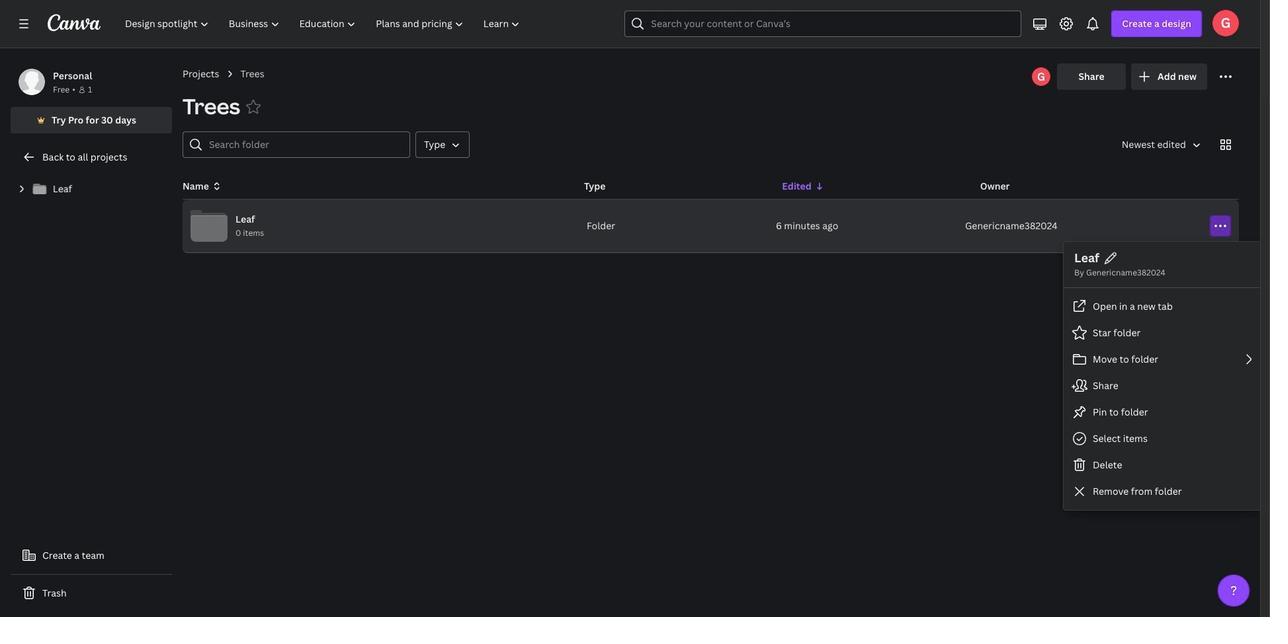 Task type: vqa. For each thing, say whether or not it's contained in the screenshot.
Price Button at the top of the page
no



Task type: describe. For each thing, give the bounding box(es) containing it.
Search search field
[[651, 11, 995, 36]]

Search folder search field
[[209, 132, 402, 157]]



Task type: locate. For each thing, give the bounding box(es) containing it.
None search field
[[625, 11, 1022, 37]]

genericname382024 image
[[1213, 10, 1239, 36]]

Type button
[[415, 132, 470, 158]]

genericname382024 image
[[1213, 10, 1239, 36]]

Sort by button
[[1111, 132, 1207, 158]]

top level navigation element
[[116, 11, 532, 37]]



